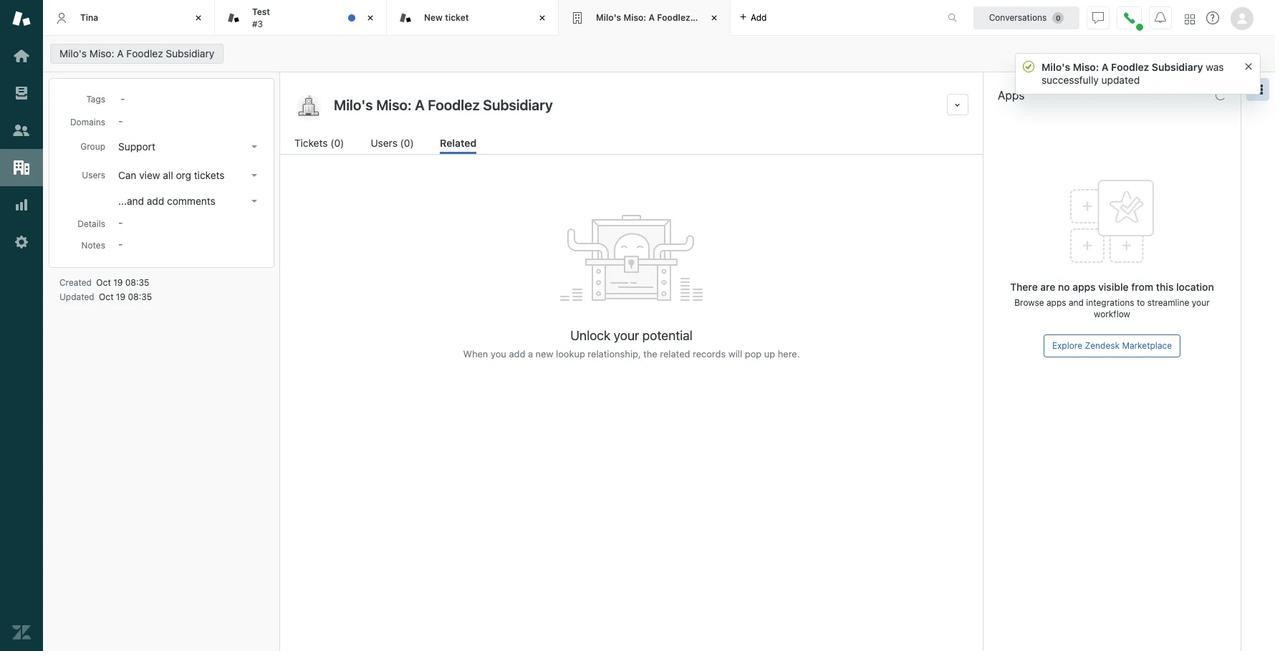 Task type: locate. For each thing, give the bounding box(es) containing it.
0 vertical spatial 19
[[113, 277, 123, 288]]

users (0) link
[[371, 135, 416, 154]]

0 horizontal spatial add
[[147, 195, 164, 207]]

1 horizontal spatial users
[[371, 137, 398, 149]]

08:35 right created
[[125, 277, 149, 288]]

0 vertical spatial your
[[1192, 297, 1210, 308]]

related
[[440, 137, 477, 149]]

0 horizontal spatial (0)
[[331, 137, 344, 149]]

arrow down image
[[252, 145, 257, 148], [252, 174, 257, 177]]

(0) right tickets at left top
[[331, 137, 344, 149]]

0 vertical spatial oct
[[96, 277, 111, 288]]

1 horizontal spatial your
[[1192, 297, 1210, 308]]

milo's up "secondary" "element"
[[596, 12, 622, 23]]

2 vertical spatial a
[[1102, 61, 1109, 73]]

× button
[[1245, 57, 1253, 73]]

milo's up "successfully"
[[1042, 61, 1071, 73]]

1 vertical spatial users
[[82, 170, 105, 181]]

notifications image
[[1155, 12, 1167, 23]]

users for users
[[82, 170, 105, 181]]

0 vertical spatial foodlez
[[657, 12, 691, 23]]

new
[[424, 12, 443, 23]]

1 horizontal spatial milo's
[[596, 12, 622, 23]]

zendesk
[[1085, 340, 1120, 351]]

1 vertical spatial miso:
[[89, 47, 114, 59]]

add inside unlock your potential when you add a new lookup relationship, the related records will pop up here.
[[509, 348, 526, 360]]

1 vertical spatial 08:35
[[128, 292, 152, 302]]

apps
[[1073, 281, 1096, 293], [1047, 297, 1067, 308]]

are
[[1041, 281, 1056, 293]]

2 horizontal spatial subsidiary
[[1152, 61, 1204, 73]]

tina
[[80, 12, 98, 23]]

your up 'relationship,'
[[614, 328, 639, 343]]

1 horizontal spatial close image
[[535, 11, 550, 25]]

oct right created
[[96, 277, 111, 288]]

0 vertical spatial a
[[649, 12, 655, 23]]

0 horizontal spatial milo's miso: a foodlez subsidiary
[[59, 47, 214, 59]]

0 vertical spatial subsidiary
[[693, 12, 738, 23]]

0 horizontal spatial your
[[614, 328, 639, 343]]

new
[[536, 348, 554, 360]]

1 vertical spatial arrow down image
[[252, 174, 257, 177]]

1 horizontal spatial a
[[649, 12, 655, 23]]

0 vertical spatial add
[[751, 12, 767, 23]]

your down location
[[1192, 297, 1210, 308]]

- field
[[115, 90, 262, 106]]

a down tina tab
[[117, 47, 124, 59]]

customers image
[[12, 121, 31, 140]]

related
[[660, 348, 690, 360]]

tabs tab list
[[43, 0, 933, 36]]

milo's inside tab
[[596, 12, 622, 23]]

0 vertical spatial milo's
[[596, 12, 622, 23]]

1 (0) from the left
[[331, 137, 344, 149]]

foodlez
[[657, 12, 691, 23], [126, 47, 163, 59], [1112, 61, 1150, 73]]

19 right created
[[113, 277, 123, 288]]

a up updated
[[1102, 61, 1109, 73]]

1 horizontal spatial add
[[509, 348, 526, 360]]

(0) for users (0)
[[400, 137, 414, 149]]

group
[[80, 141, 105, 152]]

2 (0) from the left
[[400, 137, 414, 149]]

2 horizontal spatial milo's
[[1042, 61, 1071, 73]]

no
[[1059, 281, 1070, 293]]

users
[[371, 137, 398, 149], [82, 170, 105, 181]]

subsidiary inside tab
[[693, 12, 738, 23]]

arrow down image for can view all org tickets
[[252, 174, 257, 177]]

close image inside tina tab
[[191, 11, 206, 25]]

milo's miso: a foodlez subsidiary inside milo's miso: a foodlez subsidiary link
[[59, 47, 214, 59]]

close image
[[191, 11, 206, 25], [535, 11, 550, 25], [707, 11, 722, 25]]

conversations
[[990, 12, 1047, 23]]

a
[[649, 12, 655, 23], [117, 47, 124, 59], [1102, 61, 1109, 73]]

1 horizontal spatial foodlez
[[657, 12, 691, 23]]

subsidiary up "secondary" "element"
[[693, 12, 738, 23]]

subsidiary left 'was' on the top right
[[1152, 61, 1204, 73]]

subsidiary
[[693, 12, 738, 23], [166, 47, 214, 59], [1152, 61, 1204, 73]]

domains
[[70, 117, 105, 128]]

2 horizontal spatial miso:
[[1073, 61, 1100, 73]]

(0)
[[331, 137, 344, 149], [400, 137, 414, 149]]

apps up and
[[1073, 281, 1096, 293]]

your inside there are no apps visible from this location browse apps and integrations to streamline your workflow
[[1192, 297, 1210, 308]]

0 horizontal spatial apps
[[1047, 297, 1067, 308]]

miso: down tina
[[89, 47, 114, 59]]

was
[[1206, 61, 1224, 73]]

1 vertical spatial subsidiary
[[166, 47, 214, 59]]

2 horizontal spatial foodlez
[[1112, 61, 1150, 73]]

subsidiary up - field
[[166, 47, 214, 59]]

0 horizontal spatial milo's
[[59, 47, 87, 59]]

milo's
[[596, 12, 622, 23], [59, 47, 87, 59], [1042, 61, 1071, 73]]

successfully
[[1042, 74, 1099, 86]]

workflow
[[1094, 309, 1131, 320]]

tickets
[[295, 137, 328, 149]]

foodlez down tina tab
[[126, 47, 163, 59]]

2 horizontal spatial close image
[[707, 11, 722, 25]]

visible
[[1099, 281, 1129, 293]]

there are no apps visible from this location browse apps and integrations to streamline your workflow
[[1011, 281, 1215, 320]]

up
[[765, 348, 776, 360]]

integrations
[[1087, 297, 1135, 308]]

0 horizontal spatial close image
[[191, 11, 206, 25]]

there
[[1011, 281, 1038, 293]]

tickets (0)
[[295, 137, 344, 149]]

your
[[1192, 297, 1210, 308], [614, 328, 639, 343]]

from
[[1132, 281, 1154, 293]]

milo's down tina
[[59, 47, 87, 59]]

arrow down image for support
[[252, 145, 257, 148]]

2 vertical spatial foodlez
[[1112, 61, 1150, 73]]

view
[[139, 169, 160, 181]]

1 horizontal spatial milo's miso: a foodlez subsidiary
[[596, 12, 738, 23]]

19 right updated
[[116, 292, 125, 302]]

streamline
[[1148, 297, 1190, 308]]

test
[[252, 7, 270, 17]]

19
[[113, 277, 123, 288], [116, 292, 125, 302]]

created
[[59, 277, 92, 288]]

0 vertical spatial 08:35
[[125, 277, 149, 288]]

1 horizontal spatial apps
[[1073, 281, 1096, 293]]

a inside "element"
[[117, 47, 124, 59]]

0 horizontal spatial foodlez
[[126, 47, 163, 59]]

organizations image
[[12, 158, 31, 177]]

arrow down image inside support button
[[252, 145, 257, 148]]

apps down no
[[1047, 297, 1067, 308]]

None text field
[[330, 94, 942, 115]]

users (0)
[[371, 137, 414, 149]]

potential
[[643, 328, 693, 343]]

and
[[1069, 297, 1084, 308]]

0 horizontal spatial a
[[117, 47, 124, 59]]

users down the group
[[82, 170, 105, 181]]

2 vertical spatial add
[[509, 348, 526, 360]]

0 horizontal spatial subsidiary
[[166, 47, 214, 59]]

milo's inside "secondary" "element"
[[59, 47, 87, 59]]

milo's miso: a foodlez subsidiary
[[596, 12, 738, 23], [59, 47, 214, 59], [1042, 61, 1204, 73]]

a inside tab
[[649, 12, 655, 23]]

0 horizontal spatial miso:
[[89, 47, 114, 59]]

comments
[[167, 195, 216, 207]]

1 vertical spatial add
[[147, 195, 164, 207]]

miso: up "successfully"
[[1073, 61, 1100, 73]]

explore zendesk marketplace
[[1053, 340, 1173, 351]]

1 close image from the left
[[191, 11, 206, 25]]

milo's miso: a foodlez subsidiary up updated
[[1042, 61, 1204, 73]]

button displays agent's chat status as invisible. image
[[1093, 12, 1104, 23]]

0 vertical spatial milo's miso: a foodlez subsidiary
[[596, 12, 738, 23]]

2 arrow down image from the top
[[252, 174, 257, 177]]

miso: up "secondary" "element"
[[624, 12, 647, 23]]

tab
[[215, 0, 387, 36]]

2 horizontal spatial add
[[751, 12, 767, 23]]

foodlez up "secondary" "element"
[[657, 12, 691, 23]]

08:35
[[125, 277, 149, 288], [128, 292, 152, 302]]

views image
[[12, 84, 31, 102]]

apps image
[[1253, 84, 1264, 95]]

a up "secondary" "element"
[[649, 12, 655, 23]]

2 close image from the left
[[535, 11, 550, 25]]

0 vertical spatial arrow down image
[[252, 145, 257, 148]]

conversations button
[[974, 6, 1080, 29]]

2 vertical spatial subsidiary
[[1152, 61, 1204, 73]]

can
[[118, 169, 137, 181]]

close image inside milo's miso: a foodlez subsidiary tab
[[707, 11, 722, 25]]

milo's miso: a foodlez subsidiary down tina tab
[[59, 47, 214, 59]]

0 horizontal spatial users
[[82, 170, 105, 181]]

1 vertical spatial milo's miso: a foodlez subsidiary
[[59, 47, 214, 59]]

zendesk image
[[12, 624, 31, 642]]

tags
[[86, 94, 105, 105]]

1 vertical spatial 19
[[116, 292, 125, 302]]

reporting image
[[12, 196, 31, 214]]

miso: inside "secondary" "element"
[[89, 47, 114, 59]]

(0) left related at the top left of page
[[400, 137, 414, 149]]

created oct 19 08:35 updated oct 19 08:35
[[59, 277, 152, 302]]

08:35 right updated
[[128, 292, 152, 302]]

×
[[1245, 57, 1253, 73]]

close image for milo's miso: a foodlez subsidiary
[[707, 11, 722, 25]]

1 vertical spatial a
[[117, 47, 124, 59]]

foodlez inside tab
[[657, 12, 691, 23]]

oct
[[96, 277, 111, 288], [99, 292, 114, 302]]

1 vertical spatial foodlez
[[126, 47, 163, 59]]

2 vertical spatial milo's miso: a foodlez subsidiary
[[1042, 61, 1204, 73]]

close image inside new ticket tab
[[535, 11, 550, 25]]

miso:
[[624, 12, 647, 23], [89, 47, 114, 59], [1073, 61, 1100, 73]]

...and add comments button
[[114, 191, 263, 211]]

1 arrow down image from the top
[[252, 145, 257, 148]]

tina tab
[[43, 0, 215, 36]]

...and add comments
[[118, 195, 216, 207]]

2 vertical spatial miso:
[[1073, 61, 1100, 73]]

0 vertical spatial apps
[[1073, 281, 1096, 293]]

0 vertical spatial miso:
[[624, 12, 647, 23]]

users right the tickets (0) link
[[371, 137, 398, 149]]

zendesk support image
[[12, 9, 31, 28]]

1 horizontal spatial miso:
[[624, 12, 647, 23]]

milo's miso: a foodlez subsidiary up "secondary" "element"
[[596, 12, 738, 23]]

#3
[[252, 18, 263, 29]]

foodlez up updated
[[1112, 61, 1150, 73]]

new ticket
[[424, 12, 469, 23]]

1 horizontal spatial subsidiary
[[693, 12, 738, 23]]

oct right updated
[[99, 292, 114, 302]]

tickets
[[194, 169, 225, 181]]

add
[[751, 12, 767, 23], [147, 195, 164, 207], [509, 348, 526, 360]]

main element
[[0, 0, 43, 651]]

1 vertical spatial your
[[614, 328, 639, 343]]

1 vertical spatial milo's
[[59, 47, 87, 59]]

0 vertical spatial users
[[371, 137, 398, 149]]

1 horizontal spatial (0)
[[400, 137, 414, 149]]

1 vertical spatial apps
[[1047, 297, 1067, 308]]

3 close image from the left
[[707, 11, 722, 25]]

arrow down image inside can view all org tickets "button"
[[252, 174, 257, 177]]



Task type: vqa. For each thing, say whether or not it's contained in the screenshot.
left the Support
no



Task type: describe. For each thing, give the bounding box(es) containing it.
2 horizontal spatial a
[[1102, 61, 1109, 73]]

unlock your potential when you add a new lookup relationship, the related records will pop up here.
[[463, 328, 800, 360]]

add inside ...and add comments button
[[147, 195, 164, 207]]

get help image
[[1207, 11, 1220, 24]]

the
[[644, 348, 658, 360]]

explore
[[1053, 340, 1083, 351]]

support button
[[114, 137, 263, 157]]

...and
[[118, 195, 144, 207]]

users for users (0)
[[371, 137, 398, 149]]

secondary element
[[43, 39, 1276, 68]]

updated
[[59, 292, 94, 302]]

add inside add popup button
[[751, 12, 767, 23]]

location
[[1177, 281, 1215, 293]]

org
[[176, 169, 191, 181]]

a
[[528, 348, 533, 360]]

test #3
[[252, 7, 270, 29]]

2 vertical spatial milo's
[[1042, 61, 1071, 73]]

records
[[693, 348, 726, 360]]

notes
[[81, 240, 105, 251]]

2 horizontal spatial milo's miso: a foodlez subsidiary
[[1042, 61, 1204, 73]]

add button
[[731, 0, 776, 35]]

can view all org tickets
[[118, 169, 225, 181]]

icon_org image
[[295, 94, 323, 123]]

milo's miso: a foodlez subsidiary link
[[50, 44, 224, 64]]

marketplace
[[1123, 340, 1173, 351]]

explore zendesk marketplace button
[[1044, 335, 1181, 358]]

your inside unlock your potential when you add a new lookup relationship, the related records will pop up here.
[[614, 328, 639, 343]]

related link
[[440, 135, 477, 154]]

this
[[1157, 281, 1174, 293]]

ticket
[[445, 12, 469, 23]]

all
[[163, 169, 173, 181]]

milo's miso: a foodlez subsidiary tab
[[559, 0, 738, 36]]

details
[[78, 219, 105, 229]]

close image for tina
[[191, 11, 206, 25]]

tickets (0) link
[[295, 135, 347, 154]]

close image for new ticket
[[535, 11, 550, 25]]

unlock
[[571, 328, 611, 343]]

foodlez inside "secondary" "element"
[[126, 47, 163, 59]]

will
[[729, 348, 743, 360]]

can view all org tickets button
[[114, 166, 263, 186]]

milo's miso: a foodlez subsidiary inside milo's miso: a foodlez subsidiary tab
[[596, 12, 738, 23]]

support
[[118, 140, 155, 153]]

when
[[463, 348, 488, 360]]

you
[[491, 348, 507, 360]]

subsidiary inside "secondary" "element"
[[166, 47, 214, 59]]

zendesk products image
[[1185, 14, 1195, 24]]

pop
[[745, 348, 762, 360]]

1 vertical spatial oct
[[99, 292, 114, 302]]

get started image
[[12, 47, 31, 65]]

to
[[1137, 297, 1145, 308]]

updated
[[1102, 74, 1140, 86]]

apps
[[998, 89, 1025, 102]]

new ticket tab
[[387, 0, 559, 36]]

admin image
[[12, 233, 31, 252]]

miso: inside tab
[[624, 12, 647, 23]]

arrow down image
[[252, 200, 257, 203]]

lookup
[[556, 348, 585, 360]]

tab containing test
[[215, 0, 387, 36]]

was successfully updated
[[1042, 61, 1224, 86]]

here.
[[778, 348, 800, 360]]

(0) for tickets (0)
[[331, 137, 344, 149]]

browse
[[1015, 297, 1045, 308]]

relationship,
[[588, 348, 641, 360]]

close image
[[363, 11, 378, 25]]



